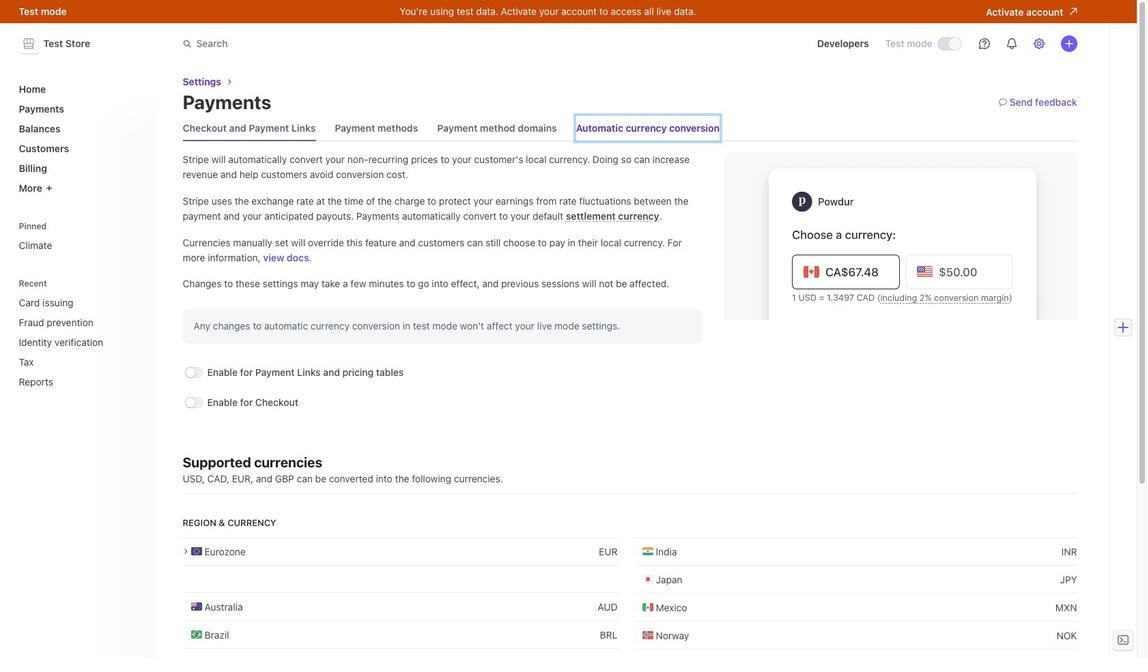 Task type: vqa. For each thing, say whether or not it's contained in the screenshot.
the left /
no



Task type: describe. For each thing, give the bounding box(es) containing it.
2 recent element from the top
[[13, 292, 147, 393]]

pinned element
[[13, 221, 147, 257]]

eu image
[[191, 547, 202, 558]]

Search text field
[[175, 31, 560, 56]]

in image
[[642, 547, 653, 558]]

settings image
[[1034, 38, 1045, 49]]

no image
[[642, 631, 653, 642]]

1 recent element from the top
[[13, 279, 147, 393]]

core navigation links element
[[13, 78, 147, 199]]

a customer in canada views a price localized from usd to cad image
[[724, 152, 1078, 320]]

notifications image
[[1007, 38, 1018, 49]]



Task type: locate. For each thing, give the bounding box(es) containing it.
Test mode checkbox
[[938, 38, 962, 50]]

recent element
[[13, 279, 147, 393], [13, 292, 147, 393]]

mx image
[[642, 603, 653, 614]]

au image
[[191, 602, 202, 613]]

None search field
[[175, 31, 560, 56]]

help image
[[979, 38, 990, 49]]

br image
[[191, 630, 202, 641]]

tab list
[[183, 116, 1078, 141]]

jp image
[[642, 575, 653, 586]]



